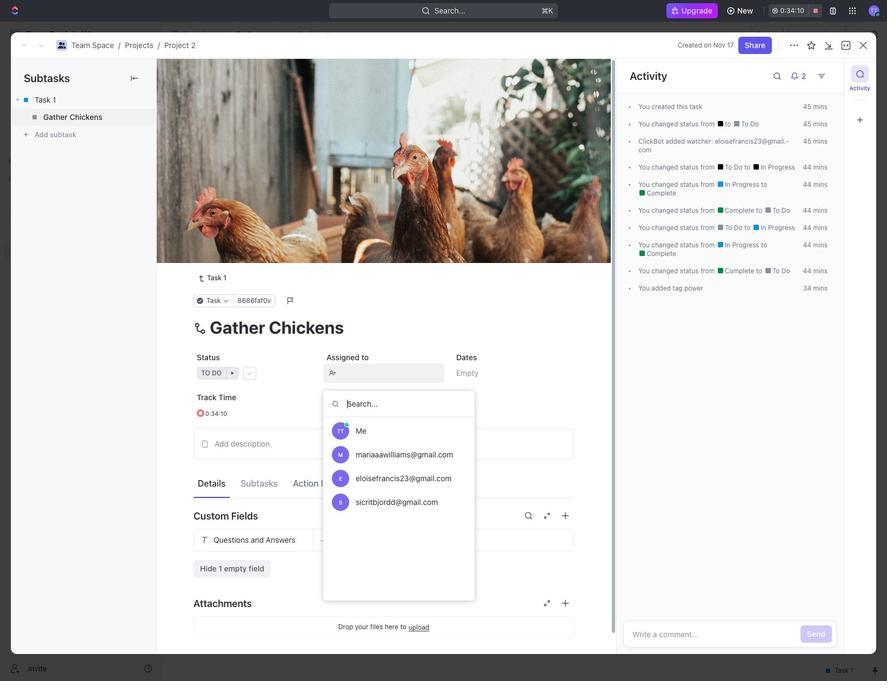 Task type: vqa. For each thing, say whether or not it's contained in the screenshot.
1st Settings from the bottom
no



Task type: describe. For each thing, give the bounding box(es) containing it.
2 vertical spatial task 1
[[207, 274, 227, 282]]

7 changed from the top
[[652, 267, 678, 275]]

⌘k
[[542, 6, 554, 15]]

assignees button
[[437, 124, 488, 137]]

upgrade
[[682, 6, 713, 15]]

drop
[[338, 624, 353, 632]]

share for share button under new
[[757, 30, 778, 39]]

17
[[727, 41, 734, 49]]

upload button
[[409, 624, 429, 632]]

45 for changed status from
[[803, 120, 812, 128]]

action items
[[293, 479, 343, 489]]

0 vertical spatial added
[[666, 137, 685, 145]]

custom fields element
[[194, 530, 574, 578]]

power
[[685, 284, 703, 293]]

attachments
[[194, 598, 252, 610]]

docs link
[[4, 89, 157, 107]]

4 44 from the top
[[803, 224, 812, 232]]

on
[[704, 41, 712, 49]]

5 mins from the top
[[813, 181, 828, 189]]

share for share button to the right of 17 at the top right of the page
[[745, 41, 766, 50]]

user group image
[[172, 32, 179, 37]]

1 horizontal spatial project 2
[[298, 30, 330, 39]]

4 44 mins from the top
[[803, 224, 828, 232]]

2 changed status from from the top
[[650, 163, 717, 171]]

4 you from the top
[[639, 181, 650, 189]]

7 you from the top
[[639, 241, 650, 249]]

favorites button
[[4, 155, 42, 168]]

upload
[[409, 624, 429, 632]]

3 44 from the top
[[803, 207, 812, 215]]

6 status from the top
[[680, 241, 699, 249]]

8 mins from the top
[[813, 241, 828, 249]]

2 changed from the top
[[652, 163, 678, 171]]

details button
[[194, 474, 230, 494]]

questions
[[214, 536, 249, 545]]

1 button for 1
[[242, 187, 257, 198]]

2 vertical spatial project
[[188, 64, 236, 82]]

favorites
[[9, 157, 37, 165]]

7 changed status from from the top
[[650, 267, 717, 275]]

1 from from the top
[[701, 120, 715, 128]]

send
[[807, 630, 826, 639]]

board link
[[200, 97, 223, 112]]

custom fields
[[194, 511, 258, 522]]

fields
[[231, 511, 258, 522]]

add description
[[215, 440, 270, 449]]

add task for the bottommost add task button
[[218, 225, 250, 234]]

hide for hide 1 empty field
[[200, 565, 217, 574]]

subtasks button
[[236, 474, 282, 494]]

upgrade link
[[666, 3, 718, 18]]

6 44 from the top
[[803, 267, 812, 275]]

you added tag power
[[639, 284, 703, 293]]

0 vertical spatial task 1
[[35, 95, 56, 104]]

34
[[803, 284, 812, 293]]

added watcher:
[[664, 137, 715, 145]]

7 mins from the top
[[813, 224, 828, 232]]

8 you from the top
[[639, 267, 650, 275]]

1 you from the top
[[639, 103, 650, 111]]

e
[[339, 476, 342, 482]]

2 you from the top
[[639, 120, 650, 128]]

details
[[198, 479, 226, 489]]

0 vertical spatial user group image
[[58, 42, 66, 49]]

tags
[[327, 393, 343, 402]]

4 from from the top
[[701, 207, 715, 215]]

6 changed status from from the top
[[650, 241, 717, 249]]

invite
[[28, 664, 47, 673]]

team for team space / projects / project 2
[[71, 41, 90, 50]]

5 44 from the top
[[803, 241, 812, 249]]

add down calendar link
[[290, 152, 303, 161]]

empty
[[224, 565, 247, 574]]

2 44 from the top
[[803, 181, 812, 189]]

1 changed status from from the top
[[650, 120, 717, 128]]

10 mins from the top
[[813, 284, 828, 293]]

new button
[[722, 2, 760, 19]]

6 mins from the top
[[813, 207, 828, 215]]

team for team space
[[182, 30, 200, 39]]

hide button
[[557, 124, 580, 137]]

answers
[[266, 536, 296, 545]]

activity inside task sidebar navigation 'tab list'
[[850, 85, 871, 91]]

4 changed status from from the top
[[650, 207, 717, 215]]

customize button
[[781, 97, 836, 112]]

docs
[[26, 93, 44, 102]]

45 mins for changed status from
[[803, 120, 828, 128]]

here
[[385, 624, 399, 632]]

items
[[321, 479, 343, 489]]

search...
[[435, 6, 466, 15]]

user group image inside tree
[[11, 212, 19, 218]]

eloisefrancis23@gmail.
[[715, 137, 789, 145]]

gather chickens
[[43, 112, 102, 122]]

0 horizontal spatial project 2
[[188, 64, 252, 82]]

1 vertical spatial task 1 link
[[194, 272, 231, 285]]

3 mins from the top
[[813, 137, 828, 145]]

1 45 from the top
[[803, 103, 812, 111]]

add task for add task button to the right
[[809, 69, 842, 78]]

dates
[[456, 353, 477, 362]]

new
[[737, 6, 753, 15]]

1 vertical spatial add task
[[290, 152, 319, 161]]

6 from from the top
[[701, 241, 715, 249]]

m
[[338, 452, 343, 459]]

watcher:
[[687, 137, 713, 145]]

task sidebar content section
[[616, 59, 843, 655]]

7 status from the top
[[680, 267, 699, 275]]

8686faf0v button
[[233, 295, 275, 308]]

you created this task
[[639, 103, 703, 111]]

to inside "drop your files here to upload"
[[400, 624, 406, 632]]

eloisefrancis23@gmail.com
[[356, 474, 452, 483]]

field
[[249, 565, 264, 574]]

5 changed from the top
[[652, 224, 678, 232]]

3 changed from the top
[[652, 181, 678, 189]]

2 44 mins from the top
[[803, 181, 828, 189]]

task sidebar navigation tab list
[[848, 65, 872, 129]]

3 changed status from from the top
[[650, 181, 717, 189]]

nov
[[714, 41, 726, 49]]

add down "task 2"
[[218, 225, 232, 234]]

automations button
[[789, 26, 845, 43]]

files
[[370, 624, 383, 632]]

home link
[[4, 52, 157, 70]]

tt
[[337, 428, 344, 435]]

created on nov 17
[[678, 41, 734, 49]]

list
[[243, 100, 256, 109]]

4 status from the top
[[680, 207, 699, 215]]

1 44 from the top
[[803, 163, 812, 171]]

add description button
[[197, 436, 570, 453]]



Task type: locate. For each thing, give the bounding box(es) containing it.
1 changed from the top
[[652, 120, 678, 128]]

action
[[293, 479, 319, 489]]

2 45 mins from the top
[[803, 120, 828, 128]]

sicritbjordd@gmail.com
[[356, 498, 438, 507]]

subtasks inside button
[[241, 479, 278, 489]]

0 vertical spatial subtasks
[[24, 72, 70, 84]]

5 changed status from from the top
[[650, 224, 717, 232]]

0 vertical spatial 1 button
[[242, 187, 257, 198]]

gather chickens link
[[11, 109, 156, 126]]

Search... text field
[[323, 391, 475, 417]]

time
[[219, 393, 236, 402]]

1 vertical spatial add task button
[[277, 150, 323, 163]]

task
[[825, 69, 842, 78], [35, 95, 51, 104], [305, 152, 319, 161], [218, 188, 234, 197], [218, 207, 234, 216], [234, 225, 250, 234], [207, 274, 222, 282]]

1 horizontal spatial activity
[[850, 85, 871, 91]]

1 horizontal spatial subtasks
[[241, 479, 278, 489]]

2 vertical spatial 45 mins
[[803, 137, 828, 145]]

track time
[[197, 393, 236, 402]]

attachments button
[[194, 591, 574, 617]]

mins
[[813, 103, 828, 111], [813, 120, 828, 128], [813, 137, 828, 145], [813, 163, 828, 171], [813, 181, 828, 189], [813, 207, 828, 215], [813, 224, 828, 232], [813, 241, 828, 249], [813, 267, 828, 275], [813, 284, 828, 293]]

2 horizontal spatial add task
[[809, 69, 842, 78]]

4 mins from the top
[[813, 163, 828, 171]]

1 horizontal spatial add task
[[290, 152, 319, 161]]

2 from from the top
[[701, 163, 715, 171]]

add
[[809, 69, 823, 78], [290, 152, 303, 161], [218, 225, 232, 234], [215, 440, 229, 449]]

0 vertical spatial add task
[[809, 69, 842, 78]]

1 button for 2
[[243, 206, 258, 217]]

tree
[[4, 188, 157, 334]]

changed status from
[[650, 120, 717, 128], [650, 163, 717, 171], [650, 181, 717, 189], [650, 207, 717, 215], [650, 224, 717, 232], [650, 241, 717, 249], [650, 267, 717, 275]]

4 changed from the top
[[652, 207, 678, 215]]

1 vertical spatial project
[[164, 41, 189, 50]]

tree inside sidebar navigation
[[4, 188, 157, 334]]

in progress
[[201, 152, 244, 161], [759, 163, 795, 171], [723, 181, 761, 189], [759, 224, 795, 232], [723, 241, 761, 249]]

your
[[355, 624, 369, 632]]

5 44 mins from the top
[[803, 241, 828, 249]]

assigned
[[327, 353, 360, 362]]

3 you from the top
[[639, 163, 650, 171]]

spaces
[[9, 175, 32, 183]]

0 horizontal spatial add task button
[[213, 224, 254, 237]]

0 vertical spatial share
[[757, 30, 778, 39]]

3 44 mins from the top
[[803, 207, 828, 215]]

0 vertical spatial team
[[182, 30, 200, 39]]

0 horizontal spatial subtasks
[[24, 72, 70, 84]]

add task up customize
[[809, 69, 842, 78]]

space
[[203, 30, 224, 39], [92, 41, 114, 50]]

custom fields button
[[194, 504, 574, 530]]

0 vertical spatial hide
[[561, 127, 576, 135]]

0 vertical spatial add task button
[[803, 65, 848, 83]]

2 vertical spatial add task
[[218, 225, 250, 234]]

me
[[356, 427, 367, 436]]

subtasks down home
[[24, 72, 70, 84]]

share
[[757, 30, 778, 39], [745, 41, 766, 50]]

0 horizontal spatial projects
[[125, 41, 153, 50]]

user group image
[[58, 42, 66, 49], [11, 212, 19, 218]]

team
[[182, 30, 200, 39], [71, 41, 90, 50]]

send button
[[801, 626, 832, 643]]

projects
[[247, 30, 276, 39], [125, 41, 153, 50]]

2 vertical spatial add task button
[[213, 224, 254, 237]]

1 vertical spatial added
[[652, 284, 671, 293]]

1 vertical spatial user group image
[[11, 212, 19, 218]]

0 horizontal spatial task 1 link
[[11, 91, 156, 109]]

0 horizontal spatial hide
[[200, 565, 217, 574]]

add task down "task 2"
[[218, 225, 250, 234]]

1 mins from the top
[[813, 103, 828, 111]]

1 button
[[242, 187, 257, 198], [243, 206, 258, 217]]

3 45 from the top
[[803, 137, 812, 145]]

automations
[[795, 30, 840, 39]]

7 from from the top
[[701, 267, 715, 275]]

project 2
[[298, 30, 330, 39], [188, 64, 252, 82]]

space for team space
[[203, 30, 224, 39]]

1 inside the custom fields element
[[219, 565, 222, 574]]

s
[[339, 500, 342, 506]]

eloisefrancis23@gmail. com
[[639, 137, 789, 154]]

share button
[[751, 26, 784, 43], [738, 37, 772, 54]]

0 horizontal spatial activity
[[630, 70, 667, 82]]

table link
[[326, 97, 347, 112]]

drop your files here to upload
[[338, 624, 429, 632]]

board
[[202, 100, 223, 109]]

2 status from the top
[[680, 163, 699, 171]]

1 vertical spatial 45
[[803, 120, 812, 128]]

34 mins
[[803, 284, 828, 293]]

1 horizontal spatial projects link
[[234, 28, 278, 41]]

clickbot
[[639, 137, 664, 145]]

project 2 link
[[285, 28, 333, 41], [164, 41, 196, 50]]

user group image down spaces
[[11, 212, 19, 218]]

2 mins from the top
[[813, 120, 828, 128]]

3 from from the top
[[701, 181, 715, 189]]

45 mins
[[803, 103, 828, 111], [803, 120, 828, 128], [803, 137, 828, 145]]

0:34:10 button
[[769, 4, 822, 17]]

3 45 mins from the top
[[803, 137, 828, 145]]

action items button
[[289, 474, 347, 494]]

45 mins for added watcher:
[[803, 137, 828, 145]]

hide inside button
[[561, 127, 576, 135]]

9 you from the top
[[639, 284, 650, 293]]

0 vertical spatial 45 mins
[[803, 103, 828, 111]]

gantt
[[367, 100, 387, 109]]

complete
[[645, 189, 676, 197], [723, 207, 756, 215], [645, 250, 676, 258], [723, 267, 756, 275]]

1 vertical spatial hide
[[200, 565, 217, 574]]

changed
[[652, 120, 678, 128], [652, 163, 678, 171], [652, 181, 678, 189], [652, 207, 678, 215], [652, 224, 678, 232], [652, 241, 678, 249], [652, 267, 678, 275]]

1 vertical spatial share
[[745, 41, 766, 50]]

1 vertical spatial project 2
[[188, 64, 252, 82]]

hide for hide
[[561, 127, 576, 135]]

hide 1 empty field
[[200, 565, 264, 574]]

/
[[229, 30, 231, 39], [280, 30, 283, 39], [118, 41, 121, 50], [158, 41, 160, 50]]

custom
[[194, 511, 229, 522]]

track
[[197, 393, 217, 402]]

1 horizontal spatial space
[[203, 30, 224, 39]]

0 vertical spatial task 1 link
[[11, 91, 156, 109]]

table
[[328, 100, 347, 109]]

subtasks up fields
[[241, 479, 278, 489]]

45 for added watcher:
[[803, 137, 812, 145]]

5 from from the top
[[701, 224, 715, 232]]

this
[[677, 103, 688, 111]]

project
[[298, 30, 324, 39], [164, 41, 189, 50], [188, 64, 236, 82]]

sidebar navigation
[[0, 22, 162, 682]]

com
[[639, 137, 789, 154]]

9 mins from the top
[[813, 267, 828, 275]]

team right user group icon
[[182, 30, 200, 39]]

1 horizontal spatial team
[[182, 30, 200, 39]]

added right clickbot
[[666, 137, 685, 145]]

share right 17 at the top right of the page
[[745, 41, 766, 50]]

home
[[26, 56, 47, 65]]

1 vertical spatial team
[[71, 41, 90, 50]]

1 vertical spatial subtasks
[[241, 479, 278, 489]]

team up home link
[[71, 41, 90, 50]]

5 status from the top
[[680, 224, 699, 232]]

dashboards
[[26, 111, 68, 121]]

space inside 'link'
[[203, 30, 224, 39]]

added left tag
[[652, 284, 671, 293]]

1 vertical spatial task 1
[[218, 188, 240, 197]]

add up customize
[[809, 69, 823, 78]]

0 vertical spatial projects
[[247, 30, 276, 39]]

1 44 mins from the top
[[803, 163, 828, 171]]

1 horizontal spatial user group image
[[58, 42, 66, 49]]

1 horizontal spatial task 1 link
[[194, 272, 231, 285]]

1 horizontal spatial team space link
[[168, 28, 227, 41]]

chickens
[[70, 112, 102, 122]]

0 vertical spatial space
[[203, 30, 224, 39]]

0 horizontal spatial space
[[92, 41, 114, 50]]

activity inside task sidebar content section
[[630, 70, 667, 82]]

you
[[639, 103, 650, 111], [639, 120, 650, 128], [639, 163, 650, 171], [639, 181, 650, 189], [639, 207, 650, 215], [639, 224, 650, 232], [639, 241, 650, 249], [639, 267, 650, 275], [639, 284, 650, 293]]

2 45 from the top
[[803, 120, 812, 128]]

space for team space / projects / project 2
[[92, 41, 114, 50]]

Edit task name text field
[[194, 318, 574, 338]]

status
[[680, 120, 699, 128], [680, 163, 699, 171], [680, 181, 699, 189], [680, 207, 699, 215], [680, 224, 699, 232], [680, 241, 699, 249], [680, 267, 699, 275]]

add task down calendar
[[290, 152, 319, 161]]

6 you from the top
[[639, 224, 650, 232]]

0 horizontal spatial projects link
[[125, 41, 153, 50]]

task
[[690, 103, 703, 111]]

space right user group icon
[[203, 30, 224, 39]]

0 vertical spatial project
[[298, 30, 324, 39]]

customize
[[795, 100, 833, 109]]

projects link
[[234, 28, 278, 41], [125, 41, 153, 50]]

add task button down "task 2"
[[213, 224, 254, 237]]

1 vertical spatial 45 mins
[[803, 120, 828, 128]]

added
[[666, 137, 685, 145], [652, 284, 671, 293]]

description
[[231, 440, 270, 449]]

share button right 17 at the top right of the page
[[738, 37, 772, 54]]

0:34:10
[[780, 6, 804, 15]]

44
[[803, 163, 812, 171], [803, 181, 812, 189], [803, 207, 812, 215], [803, 224, 812, 232], [803, 241, 812, 249], [803, 267, 812, 275]]

1 status from the top
[[680, 120, 699, 128]]

inbox
[[26, 75, 45, 84]]

6 44 mins from the top
[[803, 267, 828, 275]]

tag
[[673, 284, 683, 293]]

add task button
[[803, 65, 848, 83], [277, 150, 323, 163], [213, 224, 254, 237]]

2 horizontal spatial add task button
[[803, 65, 848, 83]]

1 horizontal spatial project 2 link
[[285, 28, 333, 41]]

0 vertical spatial project 2
[[298, 30, 330, 39]]

add task button up customize
[[803, 65, 848, 83]]

add left description
[[215, 440, 229, 449]]

5 you from the top
[[639, 207, 650, 215]]

inbox link
[[4, 71, 157, 88]]

1 horizontal spatial projects
[[247, 30, 276, 39]]

6 changed from the top
[[652, 241, 678, 249]]

0 horizontal spatial team space link
[[71, 41, 114, 50]]

gantt link
[[365, 97, 387, 112]]

share button down new
[[751, 26, 784, 43]]

1 vertical spatial space
[[92, 41, 114, 50]]

space up home link
[[92, 41, 114, 50]]

1 horizontal spatial hide
[[561, 127, 576, 135]]

add task
[[809, 69, 842, 78], [290, 152, 319, 161], [218, 225, 250, 234]]

44 mins
[[803, 163, 828, 171], [803, 181, 828, 189], [803, 207, 828, 215], [803, 224, 828, 232], [803, 241, 828, 249], [803, 267, 828, 275]]

3 status from the top
[[680, 181, 699, 189]]

calendar link
[[274, 97, 308, 112]]

team space / projects / project 2
[[71, 41, 196, 50]]

Search tasks... text field
[[753, 123, 861, 139]]

assigned to
[[327, 353, 369, 362]]

to
[[725, 120, 733, 128], [741, 120, 749, 128], [725, 163, 732, 171], [745, 163, 753, 171], [761, 181, 767, 189], [756, 207, 764, 215], [773, 207, 780, 215], [725, 224, 732, 232], [745, 224, 753, 232], [761, 241, 767, 249], [201, 256, 210, 264], [756, 267, 764, 275], [773, 267, 780, 275], [362, 353, 369, 362], [400, 624, 406, 632]]

0 vertical spatial activity
[[630, 70, 667, 82]]

0 horizontal spatial team
[[71, 41, 90, 50]]

2 vertical spatial 45
[[803, 137, 812, 145]]

created
[[652, 103, 675, 111]]

share down new button
[[757, 30, 778, 39]]

mariaaawilliams@gmail.com
[[356, 450, 453, 460]]

to do
[[739, 120, 759, 128], [723, 163, 745, 171], [771, 207, 790, 215], [723, 224, 745, 232], [201, 256, 221, 264], [771, 267, 790, 275]]

calendar
[[276, 100, 308, 109]]

1 vertical spatial activity
[[850, 85, 871, 91]]

user group image up home link
[[58, 42, 66, 49]]

1 vertical spatial projects
[[125, 41, 153, 50]]

dashboards link
[[4, 108, 157, 125]]

subtasks
[[24, 72, 70, 84], [241, 479, 278, 489]]

0 horizontal spatial project 2 link
[[164, 41, 196, 50]]

0 horizontal spatial add task
[[218, 225, 250, 234]]

0 horizontal spatial user group image
[[11, 212, 19, 218]]

1 45 mins from the top
[[803, 103, 828, 111]]

gather
[[43, 112, 68, 122]]

task 2
[[218, 207, 241, 216]]

hide inside the custom fields element
[[200, 565, 217, 574]]

0 vertical spatial 45
[[803, 103, 812, 111]]

1 horizontal spatial add task button
[[277, 150, 323, 163]]

team space
[[182, 30, 224, 39]]

1 vertical spatial 1 button
[[243, 206, 258, 217]]

add task button down calendar link
[[277, 150, 323, 163]]



